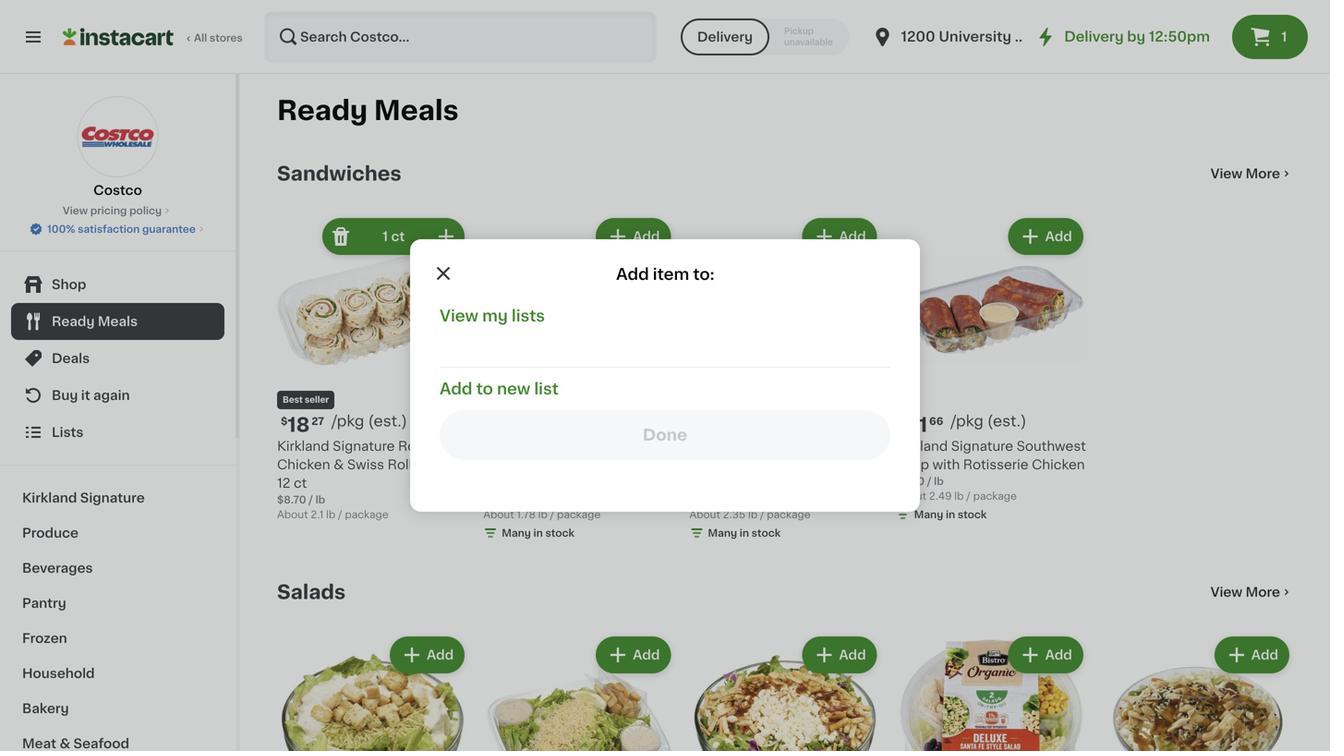 Task type: describe. For each thing, give the bounding box(es) containing it.
sandwich inside the kirkland signature chicken sandwich on sprouted grain bread
[[690, 458, 753, 471]]

$
[[281, 416, 288, 427]]

stock for kirkland signature roasted chicken croissant sandwich with caesar salad
[[545, 528, 575, 538]]

kirkland for kirkland signature
[[22, 491, 77, 504]]

27
[[312, 416, 324, 427]]

meals
[[374, 97, 459, 124]]

pantry
[[22, 597, 66, 610]]

$ 18 27
[[281, 415, 324, 435]]

kirkland signature southwest wrap with rotisserie chicken $8.70 / lb about 2.49 lb / package
[[896, 440, 1086, 501]]

shop link
[[11, 266, 224, 303]]

meat & seafood
[[22, 737, 129, 750]]

lists link
[[11, 414, 224, 451]]

kirkland for kirkland signature southwest wrap with rotisserie chicken $8.70 / lb about 2.49 lb / package
[[896, 440, 948, 453]]

about 2.35 lb / package
[[690, 510, 811, 520]]

with inside kirkland signature southwest wrap with rotisserie chicken $8.70 / lb about 2.49 lb / package
[[933, 458, 960, 471]]

18
[[288, 415, 310, 435]]

(est.) for 66
[[987, 414, 1027, 429]]

add to new list
[[440, 381, 559, 397]]

1 button
[[1232, 15, 1308, 59]]

frozen
[[22, 632, 67, 645]]

household
[[22, 667, 95, 680]]

view my lists
[[440, 308, 545, 324]]

roasted for kirkland signature roasted chicken & swiss roller tray, 12 ct $8.70 / lb about 2.1 lb / package
[[398, 440, 453, 453]]

/pkg (est.) for 66
[[951, 414, 1027, 429]]

signature for with
[[951, 440, 1014, 453]]

frozen link
[[11, 621, 224, 656]]

again
[[93, 389, 130, 402]]

signature inside 'kirkland signature' link
[[80, 491, 145, 504]]

item
[[653, 267, 689, 282]]

kirkland signature roasted chicken & swiss roller tray, 12 ct $8.70 / lb about 2.1 lb / package
[[277, 440, 459, 520]]

100% satisfaction guarantee button
[[29, 218, 207, 237]]

66
[[930, 416, 943, 427]]

ready meals
[[277, 97, 459, 124]]

beverages link
[[11, 551, 224, 586]]

delivery button
[[681, 18, 770, 55]]

in for kirkland signature roasted chicken croissant sandwich with caesar salad
[[534, 528, 543, 538]]

to:
[[693, 267, 715, 282]]

1 for 1 ct
[[383, 230, 388, 243]]

lb right 2.49
[[955, 491, 964, 501]]

add to new list link
[[440, 381, 559, 397]]

2.49
[[929, 491, 952, 501]]

buy it again link
[[11, 377, 224, 414]]

many in stock for kirkland signature chicken sandwich on sprouted grain bread
[[708, 528, 781, 538]]

tray,
[[428, 458, 459, 471]]

lb right the '2.1'
[[326, 510, 336, 520]]

meat
[[22, 737, 56, 750]]

delivery by 12:50pm link
[[1035, 26, 1210, 48]]

guarantee
[[142, 224, 196, 234]]

all
[[194, 33, 207, 43]]

pantry link
[[11, 586, 224, 621]]

chicken inside kirkland signature roasted chicken croissant sandwich with caesar salad
[[483, 458, 536, 471]]

view more link for salads
[[1211, 583, 1293, 602]]

caesar
[[514, 477, 560, 490]]

/ right 2.49
[[967, 491, 971, 501]]

ready
[[277, 97, 368, 124]]

deals link
[[11, 340, 224, 377]]

all stores
[[194, 33, 243, 43]]

$17.51 per package (estimated) element
[[690, 413, 881, 437]]

sprouted
[[776, 458, 836, 471]]

delivery for delivery by 12:50pm
[[1064, 30, 1124, 43]]

shop
[[52, 278, 86, 291]]

view more for sandwiches
[[1211, 167, 1280, 180]]

bakery
[[22, 702, 69, 715]]

kirkland for kirkland signature roasted chicken croissant sandwich with caesar salad
[[483, 440, 536, 453]]

seller
[[305, 396, 329, 404]]

my
[[482, 308, 508, 324]]

/ right the '2.1'
[[338, 510, 342, 520]]

bread
[[690, 477, 728, 490]]

view for sandwiches 'link'
[[1211, 167, 1243, 180]]

salad
[[563, 477, 599, 490]]

/pkg (est.) for 18
[[332, 414, 407, 429]]

many in stock for kirkland signature roasted chicken croissant sandwich with caesar salad
[[502, 528, 575, 538]]

new
[[497, 381, 531, 397]]

it
[[81, 389, 90, 402]]

roller
[[388, 458, 425, 471]]

$8.70 inside kirkland signature roasted chicken & swiss roller tray, 12 ct $8.70 / lb about 2.1 lb / package
[[277, 495, 306, 505]]

signature for &
[[333, 440, 395, 453]]

list_add_items dialog
[[410, 239, 920, 512]]

0 vertical spatial ct
[[391, 230, 405, 243]]

delivery by 12:50pm
[[1064, 30, 1210, 43]]

add button inside product group
[[1010, 220, 1082, 253]]

21 66
[[906, 415, 943, 435]]

satisfaction
[[78, 224, 140, 234]]

salads link
[[277, 581, 346, 603]]

salads
[[277, 583, 346, 602]]

wrap
[[896, 458, 929, 471]]

$13.26 per package (estimated) element
[[483, 413, 675, 437]]

$18.27 per package (estimated) element
[[277, 413, 469, 437]]

chicken inside the kirkland signature chicken sandwich on sprouted grain bread
[[811, 440, 864, 453]]

1 ct
[[383, 230, 405, 243]]

deals
[[52, 352, 90, 365]]

lists
[[512, 308, 545, 324]]

costco logo image
[[77, 96, 158, 177]]

signature for on
[[745, 440, 807, 453]]

package down the kirkland signature chicken sandwich on sprouted grain bread on the bottom right of page
[[767, 510, 811, 520]]

on
[[756, 458, 773, 471]]

package down "salad"
[[557, 510, 601, 520]]

all stores link
[[63, 11, 244, 63]]

$8.70 inside kirkland signature southwest wrap with rotisserie chicken $8.70 / lb about 2.49 lb / package
[[896, 476, 925, 487]]

view for costco link
[[63, 206, 88, 216]]

rotisserie
[[963, 458, 1029, 471]]

ave
[[1015, 30, 1042, 43]]

chicken inside kirkland signature roasted chicken & swiss roller tray, 12 ct $8.70 / lb about 2.1 lb / package
[[277, 458, 330, 471]]

best
[[283, 396, 303, 404]]

croissant
[[540, 458, 602, 471]]

more for salads
[[1246, 586, 1280, 599]]

/pkg for 66
[[951, 414, 984, 429]]

many inside product group
[[914, 510, 944, 520]]



Task type: vqa. For each thing, say whether or not it's contained in the screenshot.
Costco
yes



Task type: locate. For each thing, give the bounding box(es) containing it.
ct right 12
[[294, 477, 307, 490]]

stock
[[958, 510, 987, 520], [752, 528, 781, 538], [545, 528, 575, 538]]

/pkg (est.)
[[332, 414, 407, 429], [951, 414, 1027, 429]]

1 vertical spatial view more
[[1211, 586, 1280, 599]]

/pkg right 27
[[332, 414, 364, 429]]

seafood
[[73, 737, 129, 750]]

12:50pm
[[1149, 30, 1210, 43]]

many down 2.49
[[914, 510, 944, 520]]

0 horizontal spatial ct
[[294, 477, 307, 490]]

/ right 1.78
[[550, 510, 555, 520]]

to
[[476, 381, 493, 397]]

about left "2.35"
[[690, 510, 721, 520]]

0 horizontal spatial /pkg (est.)
[[332, 414, 407, 429]]

bakery link
[[11, 691, 224, 726]]

1 inside button
[[1282, 30, 1287, 43]]

2 /pkg (est.) from the left
[[951, 414, 1027, 429]]

roasted inside kirkland signature roasted chicken croissant sandwich with caesar salad
[[604, 440, 659, 453]]

roasted down $13.26 per package (estimated) element
[[604, 440, 659, 453]]

100%
[[47, 224, 75, 234]]

1 horizontal spatial many
[[708, 528, 737, 538]]

view more link for sandwiches
[[1211, 164, 1293, 183]]

0 vertical spatial more
[[1246, 167, 1280, 180]]

1 sandwich from the left
[[690, 458, 753, 471]]

package right the '2.1'
[[345, 510, 389, 520]]

beverages
[[22, 562, 93, 575]]

1 horizontal spatial /pkg
[[951, 414, 984, 429]]

0 horizontal spatial &
[[60, 737, 70, 750]]

1 view more link from the top
[[1211, 164, 1293, 183]]

1 vertical spatial &
[[60, 737, 70, 750]]

package inside kirkland signature roasted chicken & swiss roller tray, 12 ct $8.70 / lb about 2.1 lb / package
[[345, 510, 389, 520]]

1 horizontal spatial sandwich
[[690, 458, 753, 471]]

stock down about 1.78 lb / package
[[545, 528, 575, 538]]

2 horizontal spatial many in stock
[[914, 510, 987, 520]]

southwest
[[1017, 440, 1086, 453]]

about 1.78 lb / package
[[483, 510, 601, 520]]

1 vertical spatial ct
[[294, 477, 307, 490]]

ct
[[391, 230, 405, 243], [294, 477, 307, 490]]

sandwich right croissant
[[605, 458, 668, 471]]

best seller
[[283, 396, 329, 404]]

1 (est.) from the left
[[368, 414, 407, 429]]

package inside kirkland signature southwest wrap with rotisserie chicken $8.70 / lb about 2.49 lb / package
[[973, 491, 1017, 501]]

kirkland up the 'bread'
[[690, 440, 742, 453]]

grain
[[839, 458, 874, 471]]

lb up 2.49
[[934, 476, 944, 487]]

delivery for delivery
[[697, 30, 753, 43]]

chicken down southwest
[[1032, 458, 1085, 471]]

2 view more from the top
[[1211, 586, 1280, 599]]

kirkland up wrap
[[896, 440, 948, 453]]

kirkland down $ 18 27
[[277, 440, 329, 453]]

None search field
[[264, 11, 657, 63]]

swiss
[[347, 458, 384, 471]]

1 horizontal spatial roasted
[[604, 440, 659, 453]]

/pkg
[[332, 414, 364, 429], [951, 414, 984, 429]]

product group
[[277, 214, 469, 522], [483, 214, 675, 544], [690, 214, 881, 544], [896, 214, 1087, 526], [277, 633, 469, 751], [483, 633, 675, 751], [690, 633, 881, 751], [896, 633, 1087, 751], [1102, 633, 1293, 751]]

kirkland for kirkland signature chicken sandwich on sprouted grain bread
[[690, 440, 742, 453]]

0 horizontal spatial sandwich
[[605, 458, 668, 471]]

kirkland up produce
[[22, 491, 77, 504]]

2 horizontal spatial many
[[914, 510, 944, 520]]

many for kirkland signature roasted chicken croissant sandwich with caesar salad
[[502, 528, 531, 538]]

stock for kirkland signature chicken sandwich on sprouted grain bread
[[752, 528, 781, 538]]

sandwich up the 'bread'
[[690, 458, 753, 471]]

0 vertical spatial view more
[[1211, 167, 1280, 180]]

by
[[1127, 30, 1146, 43]]

signature inside the kirkland signature chicken sandwich on sprouted grain bread
[[745, 440, 807, 453]]

1 horizontal spatial in
[[740, 528, 749, 538]]

product group containing 21
[[896, 214, 1087, 526]]

1200 university ave
[[901, 30, 1042, 43]]

signature up croissant
[[539, 440, 601, 453]]

2.35
[[723, 510, 746, 520]]

roasted
[[398, 440, 453, 453], [604, 440, 659, 453]]

1 inside product group
[[383, 230, 388, 243]]

&
[[334, 458, 344, 471], [60, 737, 70, 750]]

/ up 2.49
[[927, 476, 932, 487]]

0 vertical spatial 1
[[1282, 30, 1287, 43]]

1 view more from the top
[[1211, 167, 1280, 180]]

0 vertical spatial with
[[933, 458, 960, 471]]

2 horizontal spatial in
[[946, 510, 955, 520]]

many in stock inside product group
[[914, 510, 987, 520]]

1 vertical spatial view more link
[[1211, 583, 1293, 602]]

0 horizontal spatial $8.70
[[277, 495, 306, 505]]

ct left "increment quantity of kirkland signature roasted chicken & swiss roller tray, 12 ct" image
[[391, 230, 405, 243]]

with left caesar
[[483, 477, 511, 490]]

chicken up caesar
[[483, 458, 536, 471]]

0 horizontal spatial (est.)
[[368, 414, 407, 429]]

signature up produce link
[[80, 491, 145, 504]]

view pricing policy
[[63, 206, 162, 216]]

2 more from the top
[[1246, 586, 1280, 599]]

1 horizontal spatial ct
[[391, 230, 405, 243]]

& right the meat
[[60, 737, 70, 750]]

1 horizontal spatial &
[[334, 458, 344, 471]]

1 horizontal spatial (est.)
[[987, 414, 1027, 429]]

signature inside kirkland signature southwest wrap with rotisserie chicken $8.70 / lb about 2.49 lb / package
[[951, 440, 1014, 453]]

1 vertical spatial with
[[483, 477, 511, 490]]

12
[[277, 477, 290, 490]]

increment quantity of kirkland signature roasted chicken & swiss roller tray, 12 ct image
[[435, 225, 457, 248]]

1200
[[901, 30, 936, 43]]

0 horizontal spatial delivery
[[697, 30, 753, 43]]

costco link
[[77, 96, 158, 200]]

0 horizontal spatial stock
[[545, 528, 575, 538]]

$8.70 down 12
[[277, 495, 306, 505]]

more for sandwiches
[[1246, 167, 1280, 180]]

household link
[[11, 656, 224, 691]]

view
[[1211, 167, 1243, 180], [63, 206, 88, 216], [440, 308, 479, 324], [1211, 586, 1243, 599]]

/pkg (est.) inside $21.66 per package (estimated) element
[[951, 414, 1027, 429]]

view more link
[[1211, 164, 1293, 183], [1211, 583, 1293, 602]]

& inside meat & seafood link
[[60, 737, 70, 750]]

/pkg (est.) inside $18.27 per package (estimated) element
[[332, 414, 407, 429]]

1 horizontal spatial many in stock
[[708, 528, 781, 538]]

in down about 1.78 lb / package
[[534, 528, 543, 538]]

/ up the '2.1'
[[309, 495, 313, 505]]

kirkland signature link
[[11, 480, 224, 516]]

many in stock down 'about 2.35 lb / package'
[[708, 528, 781, 538]]

in down 'about 2.35 lb / package'
[[740, 528, 749, 538]]

2 horizontal spatial stock
[[958, 510, 987, 520]]

with
[[933, 458, 960, 471], [483, 477, 511, 490]]

sandwich inside kirkland signature roasted chicken croissant sandwich with caesar salad
[[605, 458, 668, 471]]

view for "salads" link
[[1211, 586, 1243, 599]]

2.1
[[311, 510, 324, 520]]

signature for croissant
[[539, 440, 601, 453]]

0 vertical spatial view more link
[[1211, 164, 1293, 183]]

chicken up 12
[[277, 458, 330, 471]]

1 horizontal spatial delivery
[[1064, 30, 1124, 43]]

(est.) for 18
[[368, 414, 407, 429]]

about
[[896, 491, 927, 501], [277, 510, 308, 520], [690, 510, 721, 520], [483, 510, 514, 520]]

1 horizontal spatial 1
[[1282, 30, 1287, 43]]

add inside product group
[[1045, 230, 1072, 243]]

2 /pkg from the left
[[951, 414, 984, 429]]

0 horizontal spatial 1
[[383, 230, 388, 243]]

(est.) inside $18.27 per package (estimated) element
[[368, 414, 407, 429]]

many for kirkland signature chicken sandwich on sprouted grain bread
[[708, 528, 737, 538]]

produce
[[22, 527, 78, 540]]

kirkland inside kirkland signature southwest wrap with rotisserie chicken $8.70 / lb about 2.49 lb / package
[[896, 440, 948, 453]]

$8.70 down wrap
[[896, 476, 925, 487]]

kirkland inside the kirkland signature chicken sandwich on sprouted grain bread
[[690, 440, 742, 453]]

1 for 1
[[1282, 30, 1287, 43]]

/pkg (est.) up swiss
[[332, 414, 407, 429]]

roasted inside kirkland signature roasted chicken & swiss roller tray, 12 ct $8.70 / lb about 2.1 lb / package
[[398, 440, 453, 453]]

& inside kirkland signature roasted chicken & swiss roller tray, 12 ct $8.70 / lb about 2.1 lb / package
[[334, 458, 344, 471]]

roasted for kirkland signature roasted chicken croissant sandwich with caesar salad
[[604, 440, 659, 453]]

university
[[939, 30, 1012, 43]]

package down rotisserie
[[973, 491, 1017, 501]]

0 horizontal spatial roasted
[[398, 440, 453, 453]]

1 roasted from the left
[[398, 440, 453, 453]]

signature inside kirkland signature roasted chicken & swiss roller tray, 12 ct $8.70 / lb about 2.1 lb / package
[[333, 440, 395, 453]]

2 sandwich from the left
[[605, 458, 668, 471]]

stores
[[210, 33, 243, 43]]

ct inside kirkland signature roasted chicken & swiss roller tray, 12 ct $8.70 / lb about 2.1 lb / package
[[294, 477, 307, 490]]

view more for salads
[[1211, 586, 1280, 599]]

kirkland inside kirkland signature roasted chicken croissant sandwich with caesar salad
[[483, 440, 536, 453]]

& left swiss
[[334, 458, 344, 471]]

0 horizontal spatial /pkg
[[332, 414, 364, 429]]

buy
[[52, 389, 78, 402]]

remove kirkland signature roasted chicken & swiss roller tray, 12 ct image
[[330, 225, 352, 248]]

kirkland inside kirkland signature roasted chicken & swiss roller tray, 12 ct $8.70 / lb about 2.1 lb / package
[[277, 440, 329, 453]]

1200 university ave button
[[872, 11, 1042, 63]]

$21.66 per package (estimated) element
[[896, 413, 1087, 437]]

list
[[534, 381, 559, 397]]

add item to:
[[616, 267, 715, 282]]

view inside view pricing policy link
[[63, 206, 88, 216]]

view pricing policy link
[[63, 203, 173, 218]]

1 horizontal spatial with
[[933, 458, 960, 471]]

/ right "2.35"
[[760, 510, 764, 520]]

1 /pkg from the left
[[332, 414, 364, 429]]

1 more from the top
[[1246, 167, 1280, 180]]

with inside kirkland signature roasted chicken croissant sandwich with caesar salad
[[483, 477, 511, 490]]

kirkland
[[277, 440, 329, 453], [690, 440, 742, 453], [483, 440, 536, 453], [896, 440, 948, 453], [22, 491, 77, 504]]

product group containing 18
[[277, 214, 469, 522]]

produce link
[[11, 516, 224, 551]]

(est.) inside $21.66 per package (estimated) element
[[987, 414, 1027, 429]]

/pkg (est.) up rotisserie
[[951, 414, 1027, 429]]

(est.) up rotisserie
[[987, 414, 1027, 429]]

about inside kirkland signature roasted chicken & swiss roller tray, 12 ct $8.70 / lb about 2.1 lb / package
[[277, 510, 308, 520]]

0 horizontal spatial with
[[483, 477, 511, 490]]

in
[[946, 510, 955, 520], [740, 528, 749, 538], [534, 528, 543, 538]]

1.78
[[517, 510, 536, 520]]

many down "2.35"
[[708, 528, 737, 538]]

add
[[633, 230, 660, 243], [839, 230, 866, 243], [1045, 230, 1072, 243], [616, 267, 649, 282], [440, 381, 473, 397], [427, 649, 454, 662], [633, 649, 660, 662], [839, 649, 866, 662], [1045, 649, 1072, 662], [1252, 649, 1279, 662]]

0 horizontal spatial many in stock
[[502, 528, 575, 538]]

1 horizontal spatial /pkg (est.)
[[951, 414, 1027, 429]]

view inside list_add_items dialog
[[440, 308, 479, 324]]

/pkg for 18
[[332, 414, 364, 429]]

1 horizontal spatial $8.70
[[896, 476, 925, 487]]

policy
[[129, 206, 162, 216]]

about inside kirkland signature southwest wrap with rotisserie chicken $8.70 / lb about 2.49 lb / package
[[896, 491, 927, 501]]

many in stock down 2.49
[[914, 510, 987, 520]]

0 horizontal spatial in
[[534, 528, 543, 538]]

100% satisfaction guarantee
[[47, 224, 196, 234]]

signature up on at the bottom of page
[[745, 440, 807, 453]]

view my lists link
[[440, 308, 545, 324]]

/pkg right 66
[[951, 414, 984, 429]]

lb up the '2.1'
[[316, 495, 325, 505]]

service type group
[[681, 18, 850, 55]]

many down 1.78
[[502, 528, 531, 538]]

sandwiches link
[[277, 163, 402, 185]]

chicken
[[811, 440, 864, 453], [277, 458, 330, 471], [483, 458, 536, 471], [1032, 458, 1085, 471]]

about left 1.78
[[483, 510, 514, 520]]

kirkland for kirkland signature roasted chicken & swiss roller tray, 12 ct $8.70 / lb about 2.1 lb / package
[[277, 440, 329, 453]]

in for kirkland signature chicken sandwich on sprouted grain bread
[[740, 528, 749, 538]]

1 vertical spatial more
[[1246, 586, 1280, 599]]

0 horizontal spatial many
[[502, 528, 531, 538]]

delivery inside button
[[697, 30, 753, 43]]

2 roasted from the left
[[604, 440, 659, 453]]

/pkg inside $21.66 per package (estimated) element
[[951, 414, 984, 429]]

many in stock down about 1.78 lb / package
[[502, 528, 575, 538]]

instacart logo image
[[63, 26, 174, 48]]

stock down kirkland signature southwest wrap with rotisserie chicken $8.70 / lb about 2.49 lb / package
[[958, 510, 987, 520]]

package
[[973, 491, 1017, 501], [345, 510, 389, 520], [767, 510, 811, 520], [557, 510, 601, 520]]

with up 2.49
[[933, 458, 960, 471]]

/pkg inside $18.27 per package (estimated) element
[[332, 414, 364, 429]]

in down 2.49
[[946, 510, 955, 520]]

lists
[[52, 426, 84, 439]]

lb
[[934, 476, 944, 487], [955, 491, 964, 501], [316, 495, 325, 505], [326, 510, 336, 520], [748, 510, 758, 520], [538, 510, 548, 520]]

add button
[[598, 220, 669, 253], [804, 220, 875, 253], [1010, 220, 1082, 253], [392, 639, 463, 672], [598, 639, 669, 672], [804, 639, 875, 672], [1010, 639, 1082, 672], [1217, 639, 1288, 672]]

meat & seafood link
[[11, 726, 224, 751]]

1 /pkg (est.) from the left
[[332, 414, 407, 429]]

view more
[[1211, 167, 1280, 180], [1211, 586, 1280, 599]]

pricing
[[90, 206, 127, 216]]

2 (est.) from the left
[[987, 414, 1027, 429]]

delivery
[[1064, 30, 1124, 43], [697, 30, 753, 43]]

stock inside product group
[[958, 510, 987, 520]]

0 vertical spatial &
[[334, 458, 344, 471]]

signature up rotisserie
[[951, 440, 1014, 453]]

kirkland signature roasted chicken croissant sandwich with caesar salad
[[483, 440, 668, 490]]

in inside product group
[[946, 510, 955, 520]]

stock down 'about 2.35 lb / package'
[[752, 528, 781, 538]]

chicken inside kirkland signature southwest wrap with rotisserie chicken $8.70 / lb about 2.49 lb / package
[[1032, 458, 1085, 471]]

1 vertical spatial $8.70
[[277, 495, 306, 505]]

kirkland signature
[[22, 491, 145, 504]]

kirkland inside 'kirkland signature' link
[[22, 491, 77, 504]]

(est.) up roller
[[368, 414, 407, 429]]

roasted up tray,
[[398, 440, 453, 453]]

about left the '2.1'
[[277, 510, 308, 520]]

1 vertical spatial 1
[[383, 230, 388, 243]]

chicken up the grain
[[811, 440, 864, 453]]

0 vertical spatial $8.70
[[896, 476, 925, 487]]

lb right 1.78
[[538, 510, 548, 520]]

costco
[[93, 184, 142, 197]]

about left 2.49
[[896, 491, 927, 501]]

signature inside kirkland signature roasted chicken croissant sandwich with caesar salad
[[539, 440, 601, 453]]

2 view more link from the top
[[1211, 583, 1293, 602]]

kirkland up caesar
[[483, 440, 536, 453]]

1 horizontal spatial stock
[[752, 528, 781, 538]]

$8.70
[[896, 476, 925, 487], [277, 495, 306, 505]]

signature up swiss
[[333, 440, 395, 453]]

lb right "2.35"
[[748, 510, 758, 520]]



